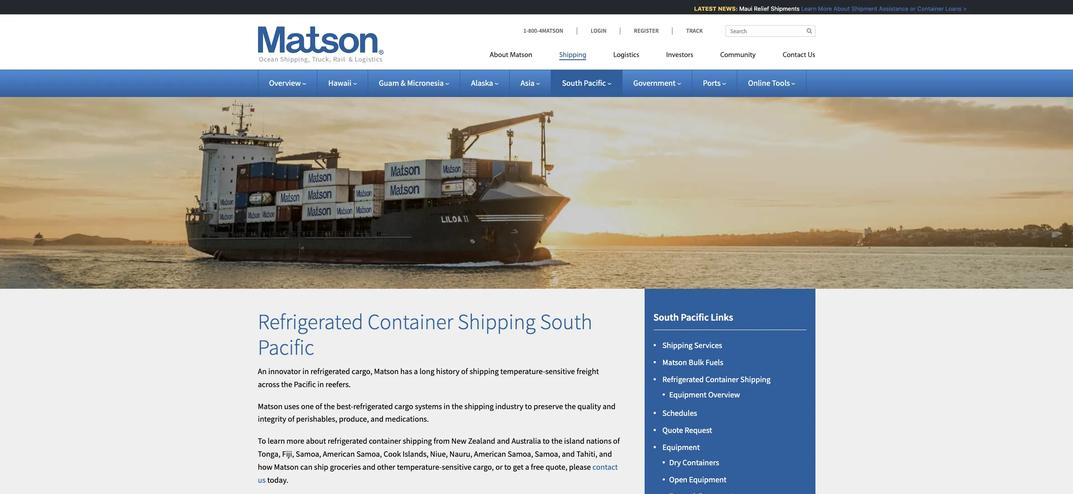 Task type: describe. For each thing, give the bounding box(es) containing it.
zealand
[[468, 436, 496, 447]]

of down uses
[[288, 414, 295, 425]]

shipping link
[[546, 47, 600, 66]]

bulk
[[689, 358, 704, 368]]

tahiti,
[[577, 449, 598, 460]]

about
[[306, 436, 326, 447]]

south for south pacific links
[[654, 311, 679, 324]]

one
[[301, 402, 314, 412]]

community
[[721, 52, 756, 59]]

can
[[301, 462, 313, 473]]

the left best-
[[324, 402, 335, 412]]

has
[[401, 367, 413, 377]]

tonga,
[[258, 449, 281, 460]]

1-
[[524, 27, 529, 35]]

1 vertical spatial in
[[318, 380, 324, 390]]

shipments
[[766, 5, 794, 12]]

equipment overview link
[[670, 390, 741, 400]]

cargo
[[395, 402, 414, 412]]

guam
[[379, 78, 399, 88]]

an
[[258, 367, 267, 377]]

from
[[434, 436, 450, 447]]

and right zealand
[[497, 436, 510, 447]]

learn more about shipment assistance or container loans > link
[[796, 5, 962, 12]]

contact
[[783, 52, 807, 59]]

shipping services link
[[663, 341, 723, 351]]

2 samoa, from the left
[[357, 449, 382, 460]]

2 american from the left
[[474, 449, 506, 460]]

schedules
[[663, 409, 698, 419]]

cargo, inside to learn more about refrigerated container shipping from new zealand and australia to the island nations of tonga, fiji, samoa, american samoa, cook islands, niue, nauru, american samoa, samoa, and tahiti, and how matson can ship groceries and other temperature-sensitive cargo, or to get a free quote, please
[[473, 462, 494, 473]]

us
[[258, 475, 266, 486]]

overview inside south pacific links section
[[709, 390, 741, 400]]

refrigerated for refrigerated container shipping
[[663, 375, 704, 385]]

0 horizontal spatial overview
[[269, 78, 301, 88]]

container for refrigerated container shipping
[[706, 375, 739, 385]]

banner image
[[0, 83, 1074, 289]]

Search search field
[[726, 25, 816, 37]]

how
[[258, 462, 273, 473]]

temperature- inside to learn more about refrigerated container shipping from new zealand and australia to the island nations of tonga, fiji, samoa, american samoa, cook islands, niue, nauru, american samoa, samoa, and tahiti, and how matson can ship groceries and other temperature-sensitive cargo, or to get a free quote, please
[[397, 462, 442, 473]]

nations
[[587, 436, 612, 447]]

open equipment
[[670, 475, 727, 485]]

track link
[[673, 27, 703, 35]]

1-800-4matson link
[[524, 27, 577, 35]]

track
[[687, 27, 703, 35]]

other
[[377, 462, 396, 473]]

request
[[685, 426, 713, 436]]

shipping services
[[663, 341, 723, 351]]

cook
[[384, 449, 401, 460]]

the left quality on the right
[[565, 402, 576, 412]]

contact
[[593, 462, 618, 473]]

south pacific links section
[[634, 289, 827, 495]]

micronesia
[[407, 78, 444, 88]]

to learn more about refrigerated container shipping from new zealand and australia to the island nations of tonga, fiji, samoa, american samoa, cook islands, niue, nauru, american samoa, samoa, and tahiti, and how matson can ship groceries and other temperature-sensitive cargo, or to get a free quote, please
[[258, 436, 620, 473]]

of inside an innovator in refrigerated cargo, matson has a long history of shipping temperature-sensitive freight across the pacific in reefers.
[[461, 367, 468, 377]]

matson inside an innovator in refrigerated cargo, matson has a long history of shipping temperature-sensitive freight across the pacific in reefers.
[[374, 367, 399, 377]]

4matson
[[539, 27, 564, 35]]

history
[[436, 367, 460, 377]]

more
[[813, 5, 827, 12]]

matson inside south pacific links section
[[663, 358, 688, 368]]

open equipment link
[[670, 475, 727, 485]]

to
[[258, 436, 266, 447]]

logistics
[[614, 52, 640, 59]]

refrigerated inside an innovator in refrigerated cargo, matson has a long history of shipping temperature-sensitive freight across the pacific in reefers.
[[311, 367, 350, 377]]

quality
[[578, 402, 601, 412]]

hawaii
[[328, 78, 352, 88]]

alaska
[[472, 78, 493, 88]]

and up contact
[[599, 449, 612, 460]]

alaska link
[[472, 78, 499, 88]]

shipping for of
[[470, 367, 499, 377]]

industry
[[496, 402, 524, 412]]

of inside to learn more about refrigerated container shipping from new zealand and australia to the island nations of tonga, fiji, samoa, american samoa, cook islands, niue, nauru, american samoa, samoa, and tahiti, and how matson can ship groceries and other temperature-sensitive cargo, or to get a free quote, please
[[614, 436, 620, 447]]

equipment link
[[663, 443, 700, 453]]

of right one
[[316, 402, 322, 412]]

contact us
[[258, 462, 618, 486]]

a inside to learn more about refrigerated container shipping from new zealand and australia to the island nations of tonga, fiji, samoa, american samoa, cook islands, niue, nauru, american samoa, samoa, and tahiti, and how matson can ship groceries and other temperature-sensitive cargo, or to get a free quote, please
[[526, 462, 530, 473]]

guam & micronesia
[[379, 78, 444, 88]]

government link
[[634, 78, 681, 88]]

search image
[[807, 28, 813, 34]]

1 american from the left
[[323, 449, 355, 460]]

equipment for equipment overview
[[670, 390, 707, 400]]

2 horizontal spatial container
[[912, 5, 939, 12]]

today.
[[266, 475, 289, 486]]

please
[[569, 462, 591, 473]]

schedules link
[[663, 409, 698, 419]]

>
[[958, 5, 962, 12]]

latest news: maui relief shipments learn more about shipment assistance or container loans >
[[689, 5, 962, 12]]

systems
[[415, 402, 442, 412]]

ship
[[314, 462, 329, 473]]

matson uses one of the best-refrigerated cargo systems in the shipping industry to preserve the quality and integrity of perishables, produce, and medications.
[[258, 402, 616, 425]]

equipment overview
[[670, 390, 741, 400]]

or inside to learn more about refrigerated container shipping from new zealand and australia to the island nations of tonga, fiji, samoa, american samoa, cook islands, niue, nauru, american samoa, samoa, and tahiti, and how matson can ship groceries and other temperature-sensitive cargo, or to get a free quote, please
[[496, 462, 503, 473]]

ports
[[703, 78, 721, 88]]

contact us
[[783, 52, 816, 59]]

australia
[[512, 436, 541, 447]]

refrigerated inside to learn more about refrigerated container shipping from new zealand and australia to the island nations of tonga, fiji, samoa, american samoa, cook islands, niue, nauru, american samoa, samoa, and tahiti, and how matson can ship groceries and other temperature-sensitive cargo, or to get a free quote, please
[[328, 436, 368, 447]]

nauru,
[[450, 449, 473, 460]]

pacific inside section
[[681, 311, 709, 324]]

shipping inside to learn more about refrigerated container shipping from new zealand and australia to the island nations of tonga, fiji, samoa, american samoa, cook islands, niue, nauru, american samoa, samoa, and tahiti, and how matson can ship groceries and other temperature-sensitive cargo, or to get a free quote, please
[[403, 436, 432, 447]]

login link
[[577, 27, 620, 35]]

new
[[452, 436, 467, 447]]

quote
[[663, 426, 684, 436]]

800-
[[529, 27, 539, 35]]

pacific inside refrigerated container shipping south pacific
[[258, 334, 314, 361]]



Task type: vqa. For each thing, say whether or not it's contained in the screenshot.
Logistics
yes



Task type: locate. For each thing, give the bounding box(es) containing it.
2 vertical spatial in
[[444, 402, 450, 412]]

None search field
[[726, 25, 816, 37]]

1 horizontal spatial cargo,
[[473, 462, 494, 473]]

0 vertical spatial sensitive
[[546, 367, 575, 377]]

south pacific link
[[562, 78, 612, 88]]

best-
[[337, 402, 354, 412]]

groceries
[[330, 462, 361, 473]]

matson bulk fuels
[[663, 358, 724, 368]]

the
[[281, 380, 292, 390], [324, 402, 335, 412], [452, 402, 463, 412], [565, 402, 576, 412], [552, 436, 563, 447]]

shipping inside matson uses one of the best-refrigerated cargo systems in the shipping industry to preserve the quality and integrity of perishables, produce, and medications.
[[465, 402, 494, 412]]

south
[[562, 78, 583, 88], [540, 308, 593, 335], [654, 311, 679, 324]]

0 horizontal spatial a
[[414, 367, 418, 377]]

0 vertical spatial refrigerated
[[311, 367, 350, 377]]

dry
[[670, 458, 681, 468]]

1 horizontal spatial in
[[318, 380, 324, 390]]

pacific up the innovator
[[258, 334, 314, 361]]

1 vertical spatial equipment
[[663, 443, 700, 453]]

in inside matson uses one of the best-refrigerated cargo systems in the shipping industry to preserve the quality and integrity of perishables, produce, and medications.
[[444, 402, 450, 412]]

0 horizontal spatial sensitive
[[442, 462, 472, 473]]

pacific
[[584, 78, 606, 88], [681, 311, 709, 324], [258, 334, 314, 361], [294, 380, 316, 390]]

equipment up dry
[[663, 443, 700, 453]]

2 horizontal spatial to
[[543, 436, 550, 447]]

news:
[[713, 5, 733, 12]]

about matson
[[490, 52, 533, 59]]

0 horizontal spatial to
[[505, 462, 512, 473]]

equipment for the equipment link
[[663, 443, 700, 453]]

tools
[[772, 78, 791, 88]]

and down "island"
[[562, 449, 575, 460]]

container inside refrigerated container shipping south pacific
[[368, 308, 454, 335]]

refrigerated up reefers.
[[311, 367, 350, 377]]

cargo,
[[352, 367, 373, 377], [473, 462, 494, 473]]

services
[[695, 341, 723, 351]]

0 horizontal spatial american
[[323, 449, 355, 460]]

matson left bulk
[[663, 358, 688, 368]]

more
[[287, 436, 305, 447]]

sensitive inside an innovator in refrigerated cargo, matson has a long history of shipping temperature-sensitive freight across the pacific in reefers.
[[546, 367, 575, 377]]

1 horizontal spatial container
[[706, 375, 739, 385]]

shipping up islands,
[[403, 436, 432, 447]]

a inside an innovator in refrigerated cargo, matson has a long history of shipping temperature-sensitive freight across the pacific in reefers.
[[414, 367, 418, 377]]

matson inside matson uses one of the best-refrigerated cargo systems in the shipping industry to preserve the quality and integrity of perishables, produce, and medications.
[[258, 402, 283, 412]]

shipping
[[560, 52, 587, 59], [458, 308, 536, 335], [663, 341, 693, 351], [741, 375, 771, 385]]

0 horizontal spatial refrigerated
[[258, 308, 364, 335]]

a right get at the left of page
[[526, 462, 530, 473]]

1 horizontal spatial a
[[526, 462, 530, 473]]

matson
[[510, 52, 533, 59], [663, 358, 688, 368], [374, 367, 399, 377], [258, 402, 283, 412], [274, 462, 299, 473]]

asia link
[[521, 78, 540, 88]]

2 vertical spatial refrigerated
[[328, 436, 368, 447]]

2 vertical spatial shipping
[[403, 436, 432, 447]]

fuels
[[706, 358, 724, 368]]

learn
[[268, 436, 285, 447]]

innovator
[[268, 367, 301, 377]]

or right assistance
[[905, 5, 911, 12]]

containers
[[683, 458, 720, 468]]

us
[[808, 52, 816, 59]]

shipping inside an innovator in refrigerated cargo, matson has a long history of shipping temperature-sensitive freight across the pacific in reefers.
[[470, 367, 499, 377]]

island
[[565, 436, 585, 447]]

sensitive left freight
[[546, 367, 575, 377]]

overview
[[269, 78, 301, 88], [709, 390, 741, 400]]

dry containers
[[670, 458, 720, 468]]

south pacific
[[562, 78, 606, 88]]

pacific down "shipping" link
[[584, 78, 606, 88]]

shipping right history
[[470, 367, 499, 377]]

or left get at the left of page
[[496, 462, 503, 473]]

cargo, inside an innovator in refrigerated cargo, matson has a long history of shipping temperature-sensitive freight across the pacific in reefers.
[[352, 367, 373, 377]]

refrigerated down produce,
[[328, 436, 368, 447]]

the left "island"
[[552, 436, 563, 447]]

south pacific links
[[654, 311, 734, 324]]

0 horizontal spatial temperature-
[[397, 462, 442, 473]]

reefers.
[[326, 380, 351, 390]]

government
[[634, 78, 676, 88]]

or
[[905, 5, 911, 12], [496, 462, 503, 473]]

in right 'systems'
[[444, 402, 450, 412]]

loans
[[940, 5, 956, 12]]

online tools link
[[749, 78, 796, 88]]

south inside section
[[654, 311, 679, 324]]

about up the alaska link
[[490, 52, 509, 59]]

1 vertical spatial shipping
[[465, 402, 494, 412]]

learn
[[796, 5, 811, 12]]

open
[[670, 475, 688, 485]]

shipping inside refrigerated container shipping south pacific
[[458, 308, 536, 335]]

cargo, up best-
[[352, 367, 373, 377]]

a right has
[[414, 367, 418, 377]]

fiji,
[[282, 449, 294, 460]]

matson down fiji,
[[274, 462, 299, 473]]

register link
[[620, 27, 673, 35]]

pacific inside an innovator in refrigerated cargo, matson has a long history of shipping temperature-sensitive freight across the pacific in reefers.
[[294, 380, 316, 390]]

samoa, up quote,
[[535, 449, 561, 460]]

and right produce,
[[371, 414, 384, 425]]

refrigerated for refrigerated container shipping south pacific
[[258, 308, 364, 335]]

top menu navigation
[[490, 47, 816, 66]]

american down zealand
[[474, 449, 506, 460]]

&
[[401, 78, 406, 88]]

container
[[912, 5, 939, 12], [368, 308, 454, 335], [706, 375, 739, 385]]

perishables,
[[296, 414, 338, 425]]

0 horizontal spatial container
[[368, 308, 454, 335]]

sensitive inside to learn more about refrigerated container shipping from new zealand and australia to the island nations of tonga, fiji, samoa, american samoa, cook islands, niue, nauru, american samoa, samoa, and tahiti, and how matson can ship groceries and other temperature-sensitive cargo, or to get a free quote, please
[[442, 462, 472, 473]]

2 vertical spatial container
[[706, 375, 739, 385]]

pacific up one
[[294, 380, 316, 390]]

0 vertical spatial shipping
[[470, 367, 499, 377]]

temperature- down islands,
[[397, 462, 442, 473]]

refrigerated
[[258, 308, 364, 335], [663, 375, 704, 385]]

quote request link
[[663, 426, 713, 436]]

0 horizontal spatial in
[[303, 367, 309, 377]]

1 samoa, from the left
[[296, 449, 321, 460]]

uses
[[284, 402, 300, 412]]

matson left has
[[374, 367, 399, 377]]

of right nations
[[614, 436, 620, 447]]

refrigerated
[[311, 367, 350, 377], [354, 402, 393, 412], [328, 436, 368, 447]]

online tools
[[749, 78, 791, 88]]

0 vertical spatial cargo,
[[352, 367, 373, 377]]

to inside matson uses one of the best-refrigerated cargo systems in the shipping industry to preserve the quality and integrity of perishables, produce, and medications.
[[525, 402, 532, 412]]

2 vertical spatial equipment
[[690, 475, 727, 485]]

1 horizontal spatial or
[[905, 5, 911, 12]]

0 vertical spatial or
[[905, 5, 911, 12]]

container inside south pacific links section
[[706, 375, 739, 385]]

and
[[603, 402, 616, 412], [371, 414, 384, 425], [497, 436, 510, 447], [562, 449, 575, 460], [599, 449, 612, 460], [363, 462, 376, 473]]

samoa, up can
[[296, 449, 321, 460]]

contact us link
[[770, 47, 816, 66]]

temperature- inside an innovator in refrigerated cargo, matson has a long history of shipping temperature-sensitive freight across the pacific in reefers.
[[501, 367, 546, 377]]

sensitive down nauru,
[[442, 462, 472, 473]]

1 vertical spatial a
[[526, 462, 530, 473]]

the inside an innovator in refrigerated cargo, matson has a long history of shipping temperature-sensitive freight across the pacific in reefers.
[[281, 380, 292, 390]]

an innovator in refrigerated cargo, matson has a long history of shipping temperature-sensitive freight across the pacific in reefers.
[[258, 367, 599, 390]]

islands,
[[403, 449, 429, 460]]

dry containers link
[[670, 458, 720, 468]]

0 vertical spatial a
[[414, 367, 418, 377]]

matson inside to learn more about refrigerated container shipping from new zealand and australia to the island nations of tonga, fiji, samoa, american samoa, cook islands, niue, nauru, american samoa, samoa, and tahiti, and how matson can ship groceries and other temperature-sensitive cargo, or to get a free quote, please
[[274, 462, 299, 473]]

to right the australia
[[543, 436, 550, 447]]

the down the innovator
[[281, 380, 292, 390]]

0 vertical spatial to
[[525, 402, 532, 412]]

0 vertical spatial about
[[828, 5, 845, 12]]

about inside top menu navigation
[[490, 52, 509, 59]]

1 vertical spatial or
[[496, 462, 503, 473]]

temperature- up 'industry'
[[501, 367, 546, 377]]

in right the innovator
[[303, 367, 309, 377]]

1 vertical spatial temperature-
[[397, 462, 442, 473]]

0 vertical spatial in
[[303, 367, 309, 377]]

preserve
[[534, 402, 563, 412]]

american
[[323, 449, 355, 460], [474, 449, 506, 460]]

blue matson logo with ocean, shipping, truck, rail and logistics written beneath it. image
[[258, 27, 384, 63]]

and left other
[[363, 462, 376, 473]]

of
[[461, 367, 468, 377], [316, 402, 322, 412], [288, 414, 295, 425], [614, 436, 620, 447]]

0 vertical spatial equipment
[[670, 390, 707, 400]]

cargo, down zealand
[[473, 462, 494, 473]]

niue,
[[430, 449, 448, 460]]

1 horizontal spatial overview
[[709, 390, 741, 400]]

free
[[531, 462, 544, 473]]

0 vertical spatial container
[[912, 5, 939, 12]]

1 vertical spatial cargo,
[[473, 462, 494, 473]]

1 vertical spatial refrigerated
[[354, 402, 393, 412]]

0 vertical spatial overview
[[269, 78, 301, 88]]

and right quality on the right
[[603, 402, 616, 412]]

0 horizontal spatial about
[[490, 52, 509, 59]]

south for south pacific
[[562, 78, 583, 88]]

1-800-4matson
[[524, 27, 564, 35]]

matson bulk fuels link
[[663, 358, 724, 368]]

the inside to learn more about refrigerated container shipping from new zealand and australia to the island nations of tonga, fiji, samoa, american samoa, cook islands, niue, nauru, american samoa, samoa, and tahiti, and how matson can ship groceries and other temperature-sensitive cargo, or to get a free quote, please
[[552, 436, 563, 447]]

matson down 1-
[[510, 52, 533, 59]]

medications.
[[385, 414, 429, 425]]

to left get at the left of page
[[505, 462, 512, 473]]

1 vertical spatial to
[[543, 436, 550, 447]]

long
[[420, 367, 435, 377]]

1 vertical spatial about
[[490, 52, 509, 59]]

3 samoa, from the left
[[508, 449, 534, 460]]

the right 'systems'
[[452, 402, 463, 412]]

guam & micronesia link
[[379, 78, 449, 88]]

0 vertical spatial temperature-
[[501, 367, 546, 377]]

investors
[[667, 52, 694, 59]]

pacific left links
[[681, 311, 709, 324]]

refrigerated inside south pacific links section
[[663, 375, 704, 385]]

1 horizontal spatial temperature-
[[501, 367, 546, 377]]

samoa, up get at the left of page
[[508, 449, 534, 460]]

shipping for the
[[465, 402, 494, 412]]

1 vertical spatial container
[[368, 308, 454, 335]]

community link
[[707, 47, 770, 66]]

shipping left 'industry'
[[465, 402, 494, 412]]

1 horizontal spatial refrigerated
[[663, 375, 704, 385]]

of right history
[[461, 367, 468, 377]]

to right 'industry'
[[525, 402, 532, 412]]

0 vertical spatial refrigerated
[[258, 308, 364, 335]]

1 horizontal spatial american
[[474, 449, 506, 460]]

1 vertical spatial overview
[[709, 390, 741, 400]]

container
[[369, 436, 401, 447]]

integrity
[[258, 414, 286, 425]]

container for refrigerated container shipping south pacific
[[368, 308, 454, 335]]

2 horizontal spatial in
[[444, 402, 450, 412]]

ports link
[[703, 78, 727, 88]]

matson up integrity
[[258, 402, 283, 412]]

1 horizontal spatial sensitive
[[546, 367, 575, 377]]

quote request
[[663, 426, 713, 436]]

investors link
[[653, 47, 707, 66]]

across
[[258, 380, 280, 390]]

about
[[828, 5, 845, 12], [490, 52, 509, 59]]

logistics link
[[600, 47, 653, 66]]

samoa,
[[296, 449, 321, 460], [357, 449, 382, 460], [508, 449, 534, 460], [535, 449, 561, 460]]

american up groceries
[[323, 449, 355, 460]]

equipment up schedules
[[670, 390, 707, 400]]

links
[[711, 311, 734, 324]]

0 horizontal spatial or
[[496, 462, 503, 473]]

0 horizontal spatial cargo,
[[352, 367, 373, 377]]

equipment down the containers
[[690, 475, 727, 485]]

1 vertical spatial refrigerated
[[663, 375, 704, 385]]

assistance
[[874, 5, 903, 12]]

1 horizontal spatial about
[[828, 5, 845, 12]]

refrigerated container shipping link
[[663, 375, 771, 385]]

refrigerated inside matson uses one of the best-refrigerated cargo systems in the shipping industry to preserve the quality and integrity of perishables, produce, and medications.
[[354, 402, 393, 412]]

shipping inside top menu navigation
[[560, 52, 587, 59]]

refrigerated up produce,
[[354, 402, 393, 412]]

quote,
[[546, 462, 568, 473]]

about right more at the right of the page
[[828, 5, 845, 12]]

matson inside top menu navigation
[[510, 52, 533, 59]]

get
[[513, 462, 524, 473]]

4 samoa, from the left
[[535, 449, 561, 460]]

refrigerated container shipping south pacific
[[258, 308, 593, 361]]

2 vertical spatial to
[[505, 462, 512, 473]]

south inside refrigerated container shipping south pacific
[[540, 308, 593, 335]]

1 horizontal spatial to
[[525, 402, 532, 412]]

refrigerated inside refrigerated container shipping south pacific
[[258, 308, 364, 335]]

in left reefers.
[[318, 380, 324, 390]]

1 vertical spatial sensitive
[[442, 462, 472, 473]]

samoa, down container
[[357, 449, 382, 460]]

asia
[[521, 78, 535, 88]]



